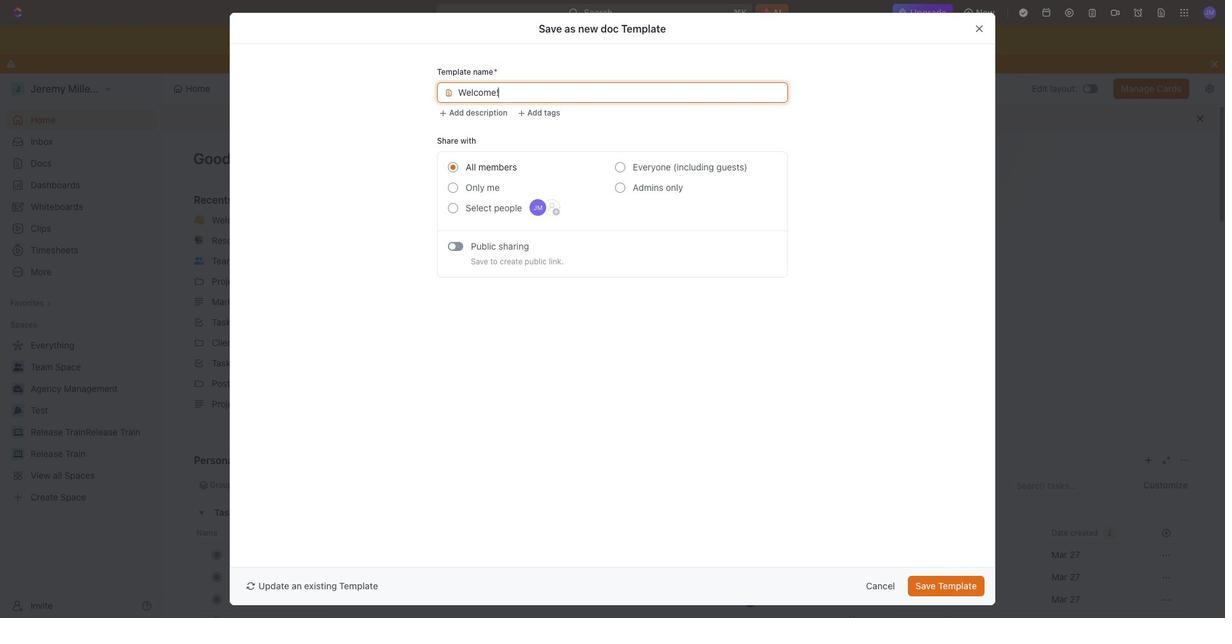 Task type: locate. For each thing, give the bounding box(es) containing it.
sidebar navigation
[[0, 73, 163, 618]]

None radio
[[616, 162, 626, 172], [448, 183, 458, 193], [616, 162, 626, 172], [448, 183, 458, 193]]

user group image
[[194, 257, 204, 265]]

tree
[[5, 335, 157, 508]]

option group
[[448, 157, 778, 225]]

Enter template name... text field
[[458, 83, 781, 102]]

None radio
[[448, 162, 458, 172], [616, 183, 626, 193], [448, 203, 458, 213], [448, 162, 458, 172], [616, 183, 626, 193], [448, 203, 458, 213]]

alert
[[163, 105, 1219, 133]]



Task type: vqa. For each thing, say whether or not it's contained in the screenshot.
Sidebar navigation
yes



Task type: describe. For each thing, give the bounding box(es) containing it.
Search tasks... text field
[[1009, 476, 1137, 495]]

qdq9q image
[[755, 268, 765, 278]]

tree inside sidebar navigation
[[5, 335, 157, 508]]



